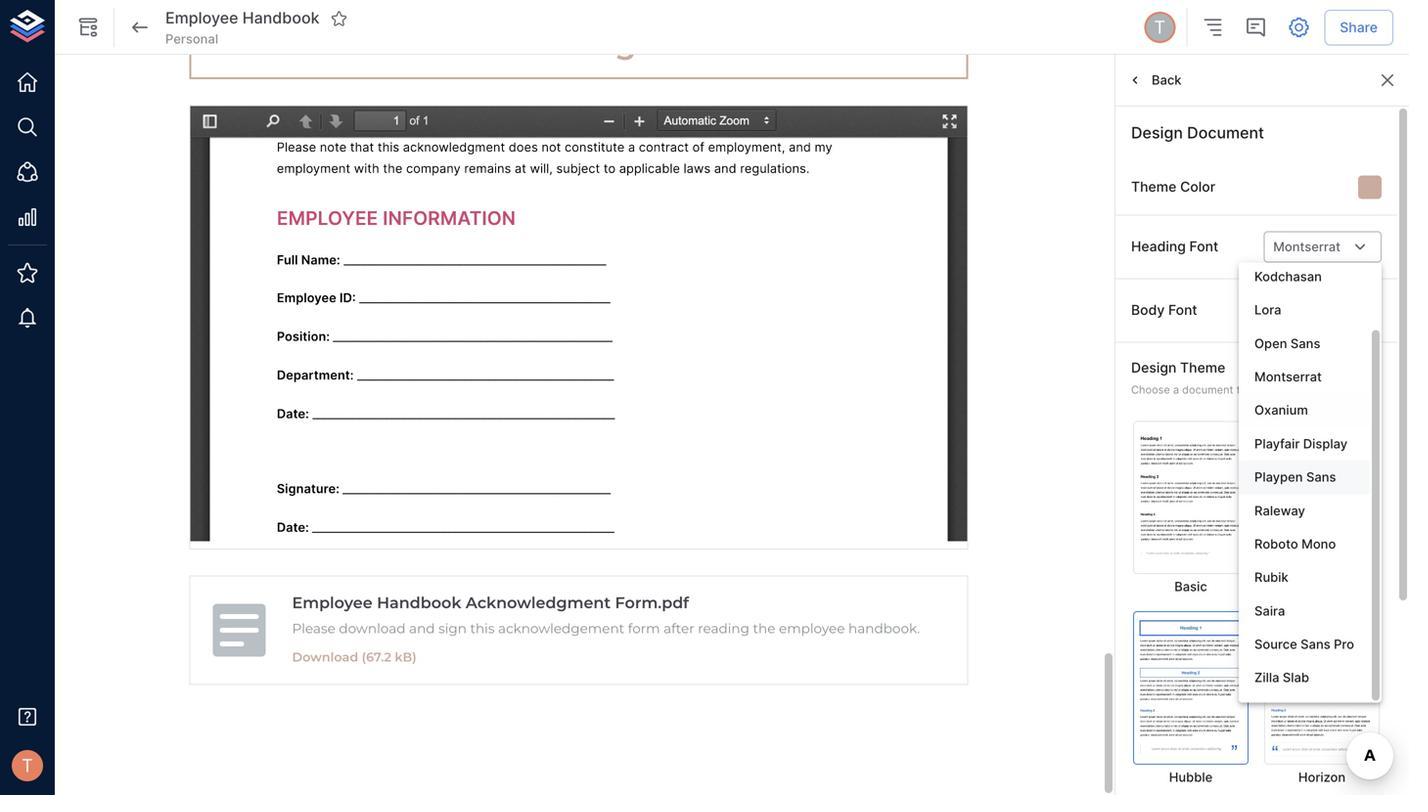 Task type: vqa. For each thing, say whether or not it's contained in the screenshot.
Design Theme Choose A Document Theme.
yes



Task type: locate. For each thing, give the bounding box(es) containing it.
handbook for employee handbook acknowledgment form.pdf please download and sign this acknowledgement form after reading the employee handbook.
[[377, 594, 462, 613]]

raleway button
[[1239, 495, 1370, 528]]

theme
[[1131, 179, 1177, 195], [1180, 360, 1226, 376]]

lora button
[[1239, 294, 1370, 327]]

1 vertical spatial theme
[[1180, 360, 1226, 376]]

design up choose
[[1131, 360, 1177, 376]]

mono
[[1302, 537, 1336, 552]]

kb
[[395, 650, 412, 665]]

handbook.
[[849, 621, 920, 637]]

1 horizontal spatial handbook
[[377, 594, 462, 613]]

0 vertical spatial employee
[[165, 9, 238, 28]]

montserrat button down open sans
[[1239, 361, 1370, 394]]

t button
[[1141, 9, 1179, 46], [6, 745, 49, 788]]

1 design from the top
[[1131, 123, 1183, 142]]

document
[[1187, 123, 1265, 142]]

roboto mono
[[1255, 537, 1336, 552]]

the
[[753, 621, 776, 637]]

basic
[[1175, 579, 1208, 595]]

body font
[[1131, 302, 1198, 319]]

handbook left "favorite" image
[[242, 9, 320, 28]]

design inside design theme choose a document theme.
[[1131, 360, 1177, 376]]

1 vertical spatial font
[[1169, 302, 1198, 319]]

theme left color on the right
[[1131, 179, 1177, 195]]

saira button
[[1239, 595, 1370, 628]]

montserrat button for body font
[[1264, 295, 1382, 326]]

playpen sans button
[[1239, 461, 1370, 495]]

handbook for employee handbook
[[242, 9, 320, 28]]

1 vertical spatial montserrat
[[1274, 303, 1341, 318]]

1 vertical spatial handbook
[[377, 594, 462, 613]]

(
[[362, 650, 366, 665]]

employee
[[779, 621, 845, 637]]

acknowledgement
[[498, 621, 625, 637]]

font for heading font
[[1190, 238, 1219, 255]]

sans inside button
[[1307, 470, 1336, 485]]

acknowledgment inside employee handbook acknowledgment form.pdf please download and sign this acknowledgement form after reading the employee handbook.
[[466, 594, 611, 613]]

0 horizontal spatial handbook
[[242, 9, 320, 28]]

please
[[292, 621, 336, 637]]

form.pdf
[[615, 594, 689, 613]]

design
[[1131, 123, 1183, 142], [1131, 360, 1177, 376]]

pro
[[1334, 637, 1355, 652]]

font right body
[[1169, 302, 1198, 319]]

montserrat up the kodchasan "button"
[[1274, 239, 1341, 255]]

sans for open
[[1291, 336, 1321, 351]]

handbook inside employee handbook acknowledgment form.pdf please download and sign this acknowledgement form after reading the employee handbook.
[[377, 594, 462, 613]]

0 vertical spatial sans
[[1291, 336, 1321, 351]]

1 vertical spatial acknowledgment
[[466, 594, 611, 613]]

montserrat up open sans button
[[1274, 303, 1341, 318]]

montserrat button up open sans button
[[1264, 295, 1382, 326]]

reading
[[698, 621, 750, 637]]

zilla
[[1255, 671, 1280, 686]]

settings image
[[1287, 16, 1311, 39]]

0 vertical spatial t
[[1154, 16, 1166, 38]]

1 horizontal spatial theme
[[1180, 360, 1226, 376]]

design for design theme choose a document theme.
[[1131, 360, 1177, 376]]

montserrat down open sans
[[1255, 369, 1322, 385]]

1 horizontal spatial employee
[[292, 594, 373, 613]]

roboto mono button
[[1239, 528, 1370, 561]]

employee
[[165, 9, 238, 28], [292, 594, 373, 613]]

go back image
[[128, 16, 152, 39]]

0 vertical spatial design
[[1131, 123, 1183, 142]]

personal
[[165, 31, 218, 46]]

0 vertical spatial handbook
[[242, 9, 320, 28]]

0 vertical spatial font
[[1190, 238, 1219, 255]]

sans down lora button
[[1291, 336, 1321, 351]]

playfair display button
[[1239, 428, 1370, 461]]

sans left pro
[[1301, 637, 1331, 652]]

1 vertical spatial employee
[[292, 594, 373, 613]]

1 vertical spatial t
[[22, 755, 33, 777]]

montserrat for body font
[[1274, 303, 1341, 318]]

employee up please
[[292, 594, 373, 613]]

0 horizontal spatial employee
[[165, 9, 238, 28]]

t
[[1154, 16, 1166, 38], [22, 755, 33, 777]]

0 horizontal spatial t button
[[6, 745, 49, 788]]

1 vertical spatial t button
[[6, 745, 49, 788]]

show wiki image
[[76, 16, 100, 39]]

font
[[1190, 238, 1219, 255], [1169, 302, 1198, 319]]

oxanium button
[[1239, 394, 1370, 428]]

sans
[[1291, 336, 1321, 351], [1307, 470, 1336, 485], [1301, 637, 1331, 652]]

handbook
[[242, 9, 320, 28], [377, 594, 462, 613]]

sans down display
[[1307, 470, 1336, 485]]

1 vertical spatial montserrat button
[[1264, 295, 1382, 326]]

sign
[[439, 621, 467, 637]]

download
[[339, 621, 406, 637]]

2 vertical spatial sans
[[1301, 637, 1331, 652]]

this
[[470, 621, 495, 637]]

handbook up and
[[377, 594, 462, 613]]

1 vertical spatial design
[[1131, 360, 1177, 376]]

acknowledgment
[[434, 24, 724, 62], [466, 594, 611, 613]]

font right "heading"
[[1190, 238, 1219, 255]]

2 design from the top
[[1131, 360, 1177, 376]]

montserrat button
[[1264, 231, 1382, 263], [1264, 295, 1382, 326], [1239, 361, 1370, 394]]

share button
[[1325, 10, 1394, 45]]

montserrat
[[1274, 239, 1341, 255], [1274, 303, 1341, 318], [1255, 369, 1322, 385]]

theme up the document
[[1180, 360, 1226, 376]]

1 horizontal spatial t
[[1154, 16, 1166, 38]]

0 horizontal spatial theme
[[1131, 179, 1177, 195]]

0 vertical spatial montserrat
[[1274, 239, 1341, 255]]

design theme choose a document theme.
[[1131, 360, 1272, 396]]

1 horizontal spatial t button
[[1141, 9, 1179, 46]]

employee inside employee handbook acknowledgment form.pdf please download and sign this acknowledgement form after reading the employee handbook.
[[292, 594, 373, 613]]

body
[[1131, 302, 1165, 319]]

design down back button
[[1131, 123, 1183, 142]]

employee up personal at the top of page
[[165, 9, 238, 28]]

0 horizontal spatial t
[[22, 755, 33, 777]]

montserrat button up kodchasan
[[1264, 231, 1382, 263]]

1 vertical spatial sans
[[1307, 470, 1336, 485]]

0 vertical spatial theme
[[1131, 179, 1177, 195]]

font for body font
[[1169, 302, 1198, 319]]

0 vertical spatial montserrat button
[[1264, 231, 1382, 263]]

download
[[292, 650, 358, 665]]



Task type: describe. For each thing, give the bounding box(es) containing it.
back
[[1152, 73, 1182, 88]]

kodchasan
[[1255, 269, 1322, 284]]

comments image
[[1244, 16, 1268, 39]]

choose
[[1131, 384, 1170, 396]]

montserrat button for heading font
[[1264, 231, 1382, 263]]

67.2
[[366, 650, 391, 665]]

open
[[1255, 336, 1288, 351]]

lora
[[1255, 303, 1282, 318]]

roboto
[[1255, 537, 1299, 552]]

0 vertical spatial t button
[[1141, 9, 1179, 46]]

heading
[[1131, 238, 1186, 255]]

theme color
[[1131, 179, 1216, 195]]

theme.
[[1237, 384, 1272, 396]]

playpen
[[1255, 470, 1303, 485]]

)
[[412, 650, 417, 665]]

playpen sans
[[1255, 470, 1336, 485]]

employee for employee handbook
[[165, 9, 238, 28]]

document
[[1183, 384, 1234, 396]]

hubble
[[1169, 770, 1213, 785]]

source
[[1255, 637, 1298, 652]]

zilla slab button
[[1239, 662, 1370, 695]]

horizon
[[1299, 770, 1346, 785]]

2 vertical spatial montserrat button
[[1239, 361, 1370, 394]]

oxanium
[[1255, 403, 1308, 418]]

display
[[1303, 436, 1348, 452]]

rubik
[[1255, 570, 1289, 585]]

sans for source
[[1301, 637, 1331, 652]]

favorite image
[[330, 10, 348, 27]]

playfair display
[[1255, 436, 1348, 452]]

employee for employee handbook acknowledgment form.pdf please download and sign this acknowledgement form after reading the employee handbook.
[[292, 594, 373, 613]]

slab
[[1283, 671, 1310, 686]]

download ( 67.2 kb )
[[292, 650, 417, 665]]

zilla slab
[[1255, 671, 1310, 686]]

personal link
[[165, 30, 218, 48]]

design document
[[1131, 123, 1265, 142]]

a
[[1173, 384, 1179, 396]]

0 vertical spatial acknowledgment
[[434, 24, 724, 62]]

table of contents image
[[1201, 16, 1225, 39]]

color
[[1180, 179, 1216, 195]]

kodchasan button
[[1239, 260, 1370, 294]]

open sans button
[[1239, 327, 1370, 361]]

after
[[664, 621, 695, 637]]

back button
[[1124, 65, 1187, 95]]

heading font
[[1131, 238, 1219, 255]]

rubik button
[[1239, 561, 1370, 595]]

form
[[628, 621, 660, 637]]

employee handbook acknowledgment form.pdf please download and sign this acknowledgement form after reading the employee handbook.
[[292, 594, 920, 637]]

and
[[409, 621, 435, 637]]

employee handbook
[[165, 9, 320, 28]]

2 vertical spatial montserrat
[[1255, 369, 1322, 385]]

saira
[[1255, 604, 1285, 619]]

source sans pro button
[[1239, 628, 1370, 662]]

montserrat for heading font
[[1274, 239, 1341, 255]]

open sans
[[1255, 336, 1321, 351]]

sans for playpen
[[1307, 470, 1336, 485]]

raleway
[[1255, 503, 1306, 519]]

design for design document
[[1131, 123, 1183, 142]]

source sans pro
[[1255, 637, 1355, 652]]

playfair
[[1255, 436, 1300, 452]]

share
[[1340, 19, 1378, 35]]

theme inside design theme choose a document theme.
[[1180, 360, 1226, 376]]



